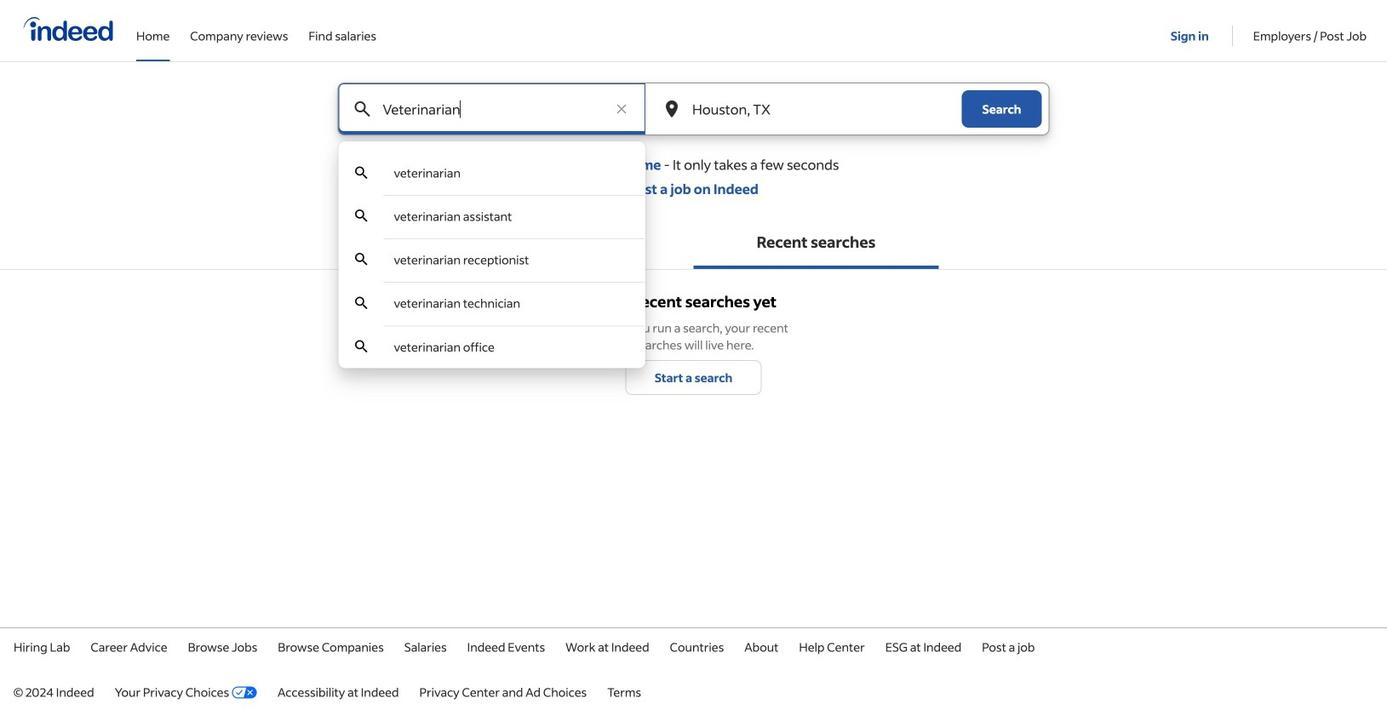 Task type: describe. For each thing, give the bounding box(es) containing it.
Edit location text field
[[689, 83, 928, 135]]

clear what input image
[[613, 101, 630, 118]]



Task type: vqa. For each thing, say whether or not it's contained in the screenshot.
search field
yes



Task type: locate. For each thing, give the bounding box(es) containing it.
None search field
[[324, 83, 1064, 368]]

main content
[[0, 83, 1388, 436]]

search suggestions list box
[[339, 152, 646, 368]]

tab list
[[0, 218, 1388, 270]]

search: Job title, keywords, or company text field
[[380, 83, 605, 135]]



